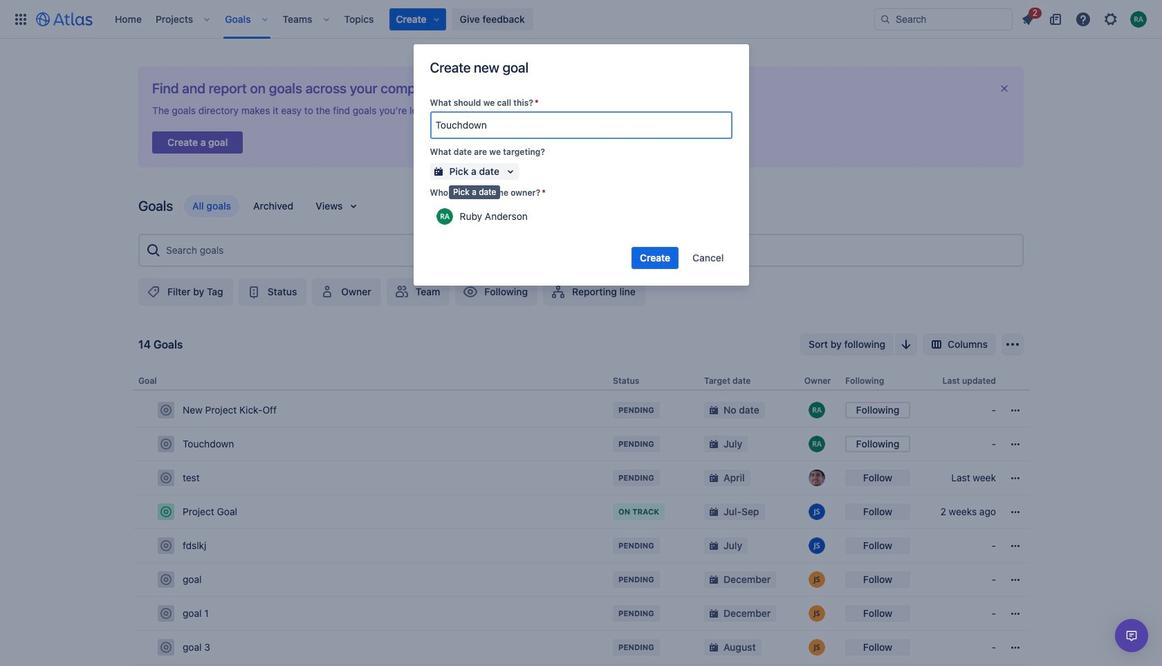 Task type: vqa. For each thing, say whether or not it's contained in the screenshot.
More icon
no



Task type: describe. For each thing, give the bounding box(es) containing it.
help image
[[1075, 11, 1092, 27]]

reverse sort order image
[[898, 336, 915, 353]]



Task type: locate. For each thing, give the bounding box(es) containing it.
None search field
[[875, 8, 1013, 30]]

search goals image
[[145, 242, 162, 259]]

status image
[[245, 284, 262, 300]]

following image
[[462, 284, 479, 300]]

Search field
[[875, 8, 1013, 30]]

banner
[[0, 0, 1163, 39]]

top element
[[8, 0, 875, 38]]

None field
[[431, 113, 731, 138]]

open intercom messenger image
[[1124, 628, 1140, 644]]

Search goals field
[[162, 238, 1017, 263]]

close banner image
[[999, 83, 1010, 94]]

search image
[[880, 13, 891, 25]]

label image
[[145, 284, 162, 300]]

tooltip
[[449, 185, 501, 199]]



